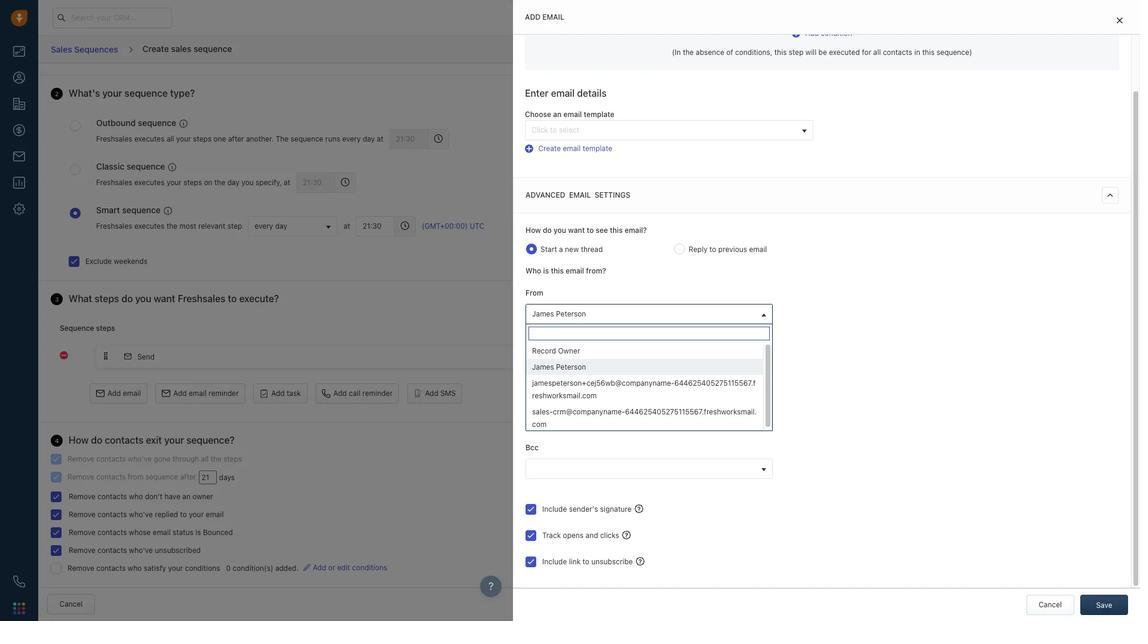 Task type: describe. For each thing, give the bounding box(es) containing it.
create for create sales sequence
[[143, 43, 169, 54]]

opens
[[563, 531, 584, 540]]

on
[[204, 178, 212, 187]]

add sms
[[425, 389, 456, 398]]

sales-
[[532, 407, 553, 416]]

remove for remove contacts who've unsubscribed
[[69, 546, 96, 555]]

jamespeterson+cej56wb@companyname- for 644625405275115567.f
[[532, 379, 674, 388]]

2 vertical spatial at
[[344, 222, 350, 231]]

this right conditions,
[[774, 48, 787, 57]]

your right what's
[[102, 88, 122, 99]]

reply for reply to previous email
[[689, 245, 708, 254]]

contacts for remove contacts from sequence after
[[96, 472, 126, 481]]

james inside list box
[[532, 363, 554, 372]]

call
[[349, 389, 360, 398]]

crm@companyname-
[[553, 407, 625, 416]]

com
[[532, 420, 547, 429]]

this right in
[[922, 48, 935, 57]]

enter
[[525, 88, 549, 99]]

how do you want to see this email?
[[526, 226, 647, 235]]

email?
[[625, 226, 647, 235]]

1 horizontal spatial all
[[201, 454, 209, 463]]

phone element
[[7, 570, 31, 594]]

type?
[[170, 88, 195, 99]]

reminder for add call reminder
[[362, 389, 393, 398]]

to left execute?
[[228, 293, 237, 304]]

sequence left <span class=" ">sales reps can use this for traditional drip campaigns e.g. reengaging with cold prospects</span> image
[[138, 118, 176, 128]]

enter email details dialog
[[513, 0, 1140, 621]]

link
[[569, 557, 581, 566]]

every inside button
[[255, 221, 273, 230]]

an inside enter email details 'dialog'
[[553, 110, 562, 119]]

include for include sender's signature
[[542, 504, 567, 513]]

track
[[542, 531, 561, 540]]

add call reminder
[[333, 389, 393, 398]]

remove contacts who've replied to your email
[[69, 510, 224, 519]]

freshsales left execute?
[[178, 293, 225, 304]]

runs
[[325, 135, 340, 144]]

unsubscribed
[[155, 546, 201, 555]]

who
[[526, 266, 541, 275]]

james peterson inside list box
[[532, 363, 586, 372]]

this right see
[[610, 226, 623, 235]]

1 horizontal spatial do
[[121, 293, 133, 304]]

bounced
[[203, 528, 233, 537]]

add email inside button
[[108, 389, 141, 398]]

1 horizontal spatial you
[[241, 178, 254, 187]]

absence
[[696, 48, 724, 57]]

freshsales for smart
[[96, 222, 132, 231]]

days
[[219, 473, 235, 482]]

what for what steps do you want freshsales to execute?
[[69, 293, 92, 304]]

0 horizontal spatial at
[[284, 178, 290, 187]]

who've for gone
[[128, 454, 152, 463]]

is inside enter email details 'dialog'
[[543, 266, 549, 275]]

the inside enter email details 'dialog'
[[683, 48, 694, 57]]

freshsales executes the most relevant step
[[96, 222, 242, 231]]

steps up sequence steps at the left bottom of the page
[[95, 293, 119, 304]]

sequence down gone
[[145, 472, 178, 481]]

add condition link
[[792, 29, 852, 38]]

include for include link to unsubscribe
[[542, 557, 567, 566]]

want inside enter email details 'dialog'
[[568, 226, 585, 235]]

bcc
[[526, 443, 539, 452]]

1 vertical spatial after
[[180, 472, 196, 481]]

sequence)
[[937, 48, 972, 57]]

contacts left exit
[[105, 435, 144, 446]]

sequence left <span class=" ">sales reps can use this for weekly check-ins with leads and to run renewal campaigns e.g. renewing a contract</span> icon
[[127, 161, 165, 171]]

choose
[[525, 110, 551, 119]]

select
[[559, 125, 579, 134]]

your down <span class=" ">sales reps can use this for weekly check-ins with leads and to run renewal campaigns e.g. renewing a contract</span> icon
[[167, 178, 181, 187]]

(in
[[672, 48, 681, 57]]

jamespeterson+cej56wb@companyname-644625405275115567.f reshworksmail.com
[[532, 379, 756, 400]]

1 horizontal spatial cancel button
[[1026, 595, 1074, 615]]

don't
[[145, 492, 162, 501]]

0 vertical spatial template
[[584, 110, 614, 119]]

2 horizontal spatial at
[[377, 135, 383, 144]]

edit
[[337, 563, 350, 572]]

freshsales executes your steps on the day you specify, at
[[96, 178, 290, 187]]

4
[[55, 437, 59, 444]]

1 horizontal spatial after
[[228, 135, 244, 144]]

choose an email template
[[525, 110, 614, 119]]

jamespeterson+cej56wb@companyname- for 644625405275115567.freshworksmail.com
[[532, 361, 674, 370]]

remove for remove contacts who've replied to your email
[[69, 510, 96, 519]]

sales
[[51, 44, 72, 54]]

your right exit
[[164, 435, 184, 446]]

settings
[[595, 191, 630, 200]]

reply for reply to
[[526, 340, 545, 349]]

contacts for remove contacts who don't have an owner
[[98, 492, 127, 501]]

james peterson button
[[526, 304, 773, 324]]

unsubscribe
[[591, 557, 633, 566]]

list box containing record owner
[[526, 343, 772, 433]]

executes for classic sequence
[[134, 178, 165, 187]]

new
[[565, 245, 579, 254]]

from
[[526, 289, 543, 298]]

cancel inside enter email details 'dialog'
[[1039, 600, 1062, 609]]

outbound sequence
[[96, 118, 176, 128]]

added.
[[275, 564, 299, 573]]

steps right sequence at the left bottom of page
[[96, 323, 115, 332]]

create for create email template
[[538, 144, 561, 153]]

gone
[[154, 454, 171, 463]]

remove contacts from sequence after
[[67, 472, 196, 481]]

the
[[276, 135, 289, 144]]

1 vertical spatial template
[[583, 144, 612, 153]]

jamespeterson+cej56wb@companyname-644625405275115567.freshworksmail.com
[[532, 361, 820, 370]]

in
[[914, 48, 920, 57]]

sequences
[[74, 44, 118, 54]]

sender's
[[569, 504, 598, 513]]

0 horizontal spatial cancel
[[59, 600, 83, 609]]

click
[[532, 125, 548, 134]]

freshsales for outbound
[[96, 135, 132, 144]]

contacts inside enter email details 'dialog'
[[883, 48, 912, 57]]

sequence up type?
[[194, 43, 232, 54]]

<span class=" ">sales reps can use this for prospecting and account-based selling e.g. following up with event attendees</span> image
[[164, 206, 172, 215]]

remove contacts who don't have an owner
[[69, 492, 213, 501]]

smart sequence
[[96, 205, 161, 215]]

reply to previous email
[[689, 245, 767, 254]]

add call reminder button
[[315, 383, 399, 404]]

clicks
[[600, 531, 619, 540]]

none search field inside enter email details 'dialog'
[[529, 411, 757, 424]]

reshworksmail.com
[[532, 391, 597, 400]]

what for what are sales sequences?
[[877, 76, 898, 86]]

email inside add email reminder button
[[189, 389, 207, 398]]

see
[[596, 226, 608, 235]]

create sales sequence
[[143, 43, 232, 54]]

details
[[577, 88, 607, 99]]

relevant
[[198, 222, 225, 231]]

james inside james peterson dropdown button
[[532, 310, 554, 318]]

remove contacts who've unsubscribed
[[69, 546, 201, 555]]

start
[[541, 245, 557, 254]]

remove for remove contacts from sequence after
[[67, 472, 94, 481]]

track opens and clicks
[[542, 531, 619, 540]]

do for you
[[543, 226, 552, 235]]

have
[[164, 492, 180, 501]]

jamespeterson+cej56wb@companyname-644625405275115567.freshworksmail.com button
[[526, 356, 820, 376]]

conditions,
[[735, 48, 772, 57]]

email inside add email button
[[123, 389, 141, 398]]

what's your sequence type?
[[69, 88, 195, 99]]

whose
[[129, 528, 151, 537]]

sales-crm@companyname-644625405275115567.freshworksmail. com
[[532, 407, 757, 429]]

0 horizontal spatial conditions
[[185, 564, 220, 573]]

save button
[[1080, 595, 1128, 615]]

save
[[1096, 601, 1112, 610]]

executed
[[829, 48, 860, 57]]

owner
[[193, 492, 213, 501]]

send
[[137, 352, 155, 361]]

3
[[55, 295, 59, 303]]

record
[[532, 347, 556, 356]]

every day button
[[248, 216, 338, 236]]

the left most
[[167, 222, 177, 231]]

how for how do you want to see this email?
[[526, 226, 541, 235]]

execute?
[[239, 293, 279, 304]]

remove for remove contacts who satisfy your conditions
[[67, 564, 94, 573]]

cc
[[526, 391, 535, 400]]



Task type: locate. For each thing, give the bounding box(es) containing it.
you inside enter email details 'dialog'
[[554, 226, 566, 235]]

executes down <span class=" ">sales reps can use this for prospecting and account-based selling e.g. following up with event attendees</span> image
[[134, 222, 165, 231]]

add email reminder
[[173, 389, 239, 398]]

0 horizontal spatial you
[[135, 293, 151, 304]]

after right one
[[228, 135, 244, 144]]

0 vertical spatial what
[[877, 76, 898, 86]]

1 vertical spatial step
[[227, 222, 242, 231]]

day
[[363, 135, 375, 144], [227, 178, 239, 187], [275, 221, 287, 230]]

day right on in the left top of the page
[[227, 178, 239, 187]]

0 vertical spatial step
[[789, 48, 804, 57]]

1 horizontal spatial reply
[[689, 245, 708, 254]]

template down "details"
[[584, 110, 614, 119]]

0 vertical spatial james peterson
[[532, 310, 586, 318]]

1 horizontal spatial reminder
[[362, 389, 393, 398]]

to right replied
[[180, 510, 187, 519]]

reminder up sequence?
[[209, 389, 239, 398]]

0
[[226, 564, 231, 573]]

freshsales for classic
[[96, 178, 132, 187]]

do inside enter email details 'dialog'
[[543, 226, 552, 235]]

click to select button
[[525, 120, 813, 140]]

james peterson down record owner
[[532, 363, 586, 372]]

every
[[342, 135, 361, 144], [255, 221, 273, 230]]

2 peterson from the top
[[556, 363, 586, 372]]

thread
[[581, 245, 603, 254]]

1 horizontal spatial at
[[344, 222, 350, 231]]

reply to
[[526, 340, 554, 349]]

reminder
[[209, 389, 239, 398], [362, 389, 393, 398]]

cancel left save
[[1039, 600, 1062, 609]]

contacts for remove contacts whose email status is bounced
[[98, 528, 127, 537]]

steps up days
[[224, 454, 242, 463]]

conditions left 0
[[185, 564, 220, 573]]

2 jamespeterson+cej56wb@companyname- from the top
[[532, 379, 674, 388]]

remove contacts whose email status is bounced
[[69, 528, 233, 537]]

create down click to select
[[538, 144, 561, 153]]

contacts down the remove contacts who don't have an owner
[[98, 510, 127, 519]]

644625405275115567.f
[[674, 379, 756, 388]]

freshsales down smart
[[96, 222, 132, 231]]

conditions right edit
[[352, 563, 387, 572]]

1 vertical spatial james
[[532, 363, 554, 372]]

freshsales executes all your steps one after another. the sequence runs every day at
[[96, 135, 383, 144]]

contacts left whose
[[98, 528, 127, 537]]

james down "from"
[[532, 310, 554, 318]]

0 vertical spatial at
[[377, 135, 383, 144]]

peterson inside james peterson dropdown button
[[556, 310, 586, 318]]

what steps do you want freshsales to execute?
[[69, 293, 279, 304]]

sales sequences
[[51, 44, 118, 54]]

1 vertical spatial create
[[538, 144, 561, 153]]

executes down outbound sequence
[[134, 135, 165, 144]]

2 vertical spatial who've
[[129, 546, 153, 555]]

contacts for remove contacts who've unsubscribed
[[98, 546, 127, 555]]

do down weekends
[[121, 293, 133, 304]]

0 horizontal spatial step
[[227, 222, 242, 231]]

sequences?
[[938, 76, 985, 86]]

status
[[173, 528, 193, 537]]

the right (in
[[683, 48, 694, 57]]

create email template link
[[525, 144, 612, 153]]

phone image
[[13, 576, 25, 588]]

<span class=" ">sales reps can use this for weekly check-ins with leads and to run renewal campaigns e.g. renewing a contract</span> image
[[168, 163, 176, 171]]

0 vertical spatial an
[[553, 110, 562, 119]]

1 vertical spatial who
[[128, 564, 142, 573]]

0 vertical spatial is
[[543, 266, 549, 275]]

0 horizontal spatial cancel button
[[47, 594, 95, 615]]

644625405275115567.freshworksmail.
[[625, 407, 757, 416]]

step left will
[[789, 48, 804, 57]]

what left are
[[877, 76, 898, 86]]

0 horizontal spatial after
[[180, 472, 196, 481]]

2 vertical spatial day
[[275, 221, 287, 230]]

1 horizontal spatial what
[[877, 76, 898, 86]]

cancel
[[59, 600, 83, 609], [1039, 600, 1062, 609]]

2 executes from the top
[[134, 178, 165, 187]]

sequence right the
[[291, 135, 323, 144]]

None search field
[[529, 327, 770, 341]]

one
[[214, 135, 226, 144]]

0 horizontal spatial is
[[195, 528, 201, 537]]

list box
[[526, 343, 772, 433]]

0 vertical spatial create
[[143, 43, 169, 54]]

2 james peterson from the top
[[532, 363, 586, 372]]

create
[[143, 43, 169, 54], [538, 144, 561, 153]]

2 james from the top
[[532, 363, 554, 372]]

jamespeterson+cej56wb@companyname-
[[532, 361, 674, 370], [532, 379, 674, 388]]

who've for replied
[[129, 510, 153, 519]]

1 reminder from the left
[[209, 389, 239, 398]]

or
[[328, 563, 335, 572]]

add condition
[[805, 29, 852, 38]]

jamespeterson+cej56wb@companyname- inside jamespeterson+cej56wb@companyname-644625405275115567.f reshworksmail.com
[[532, 379, 674, 388]]

0 vertical spatial want
[[568, 226, 585, 235]]

from
[[128, 472, 143, 481]]

cancel button right freshworks switcher icon
[[47, 594, 95, 615]]

create inside enter email details 'dialog'
[[538, 144, 561, 153]]

1 vertical spatial day
[[227, 178, 239, 187]]

add or edit conditions
[[313, 563, 387, 572]]

contacts for remove contacts who've replied to your email
[[98, 510, 127, 519]]

another.
[[246, 135, 274, 144]]

add email inside enter email details 'dialog'
[[525, 13, 564, 22]]

how up start
[[526, 226, 541, 235]]

0 vertical spatial day
[[363, 135, 375, 144]]

peterson down the owner
[[556, 363, 586, 372]]

0 vertical spatial add email
[[525, 13, 564, 22]]

all right through
[[201, 454, 209, 463]]

contacts down remove contacts who've unsubscribed at the bottom of the page
[[96, 564, 126, 573]]

1 vertical spatial want
[[154, 293, 175, 304]]

this down 'a'
[[551, 266, 564, 275]]

1 horizontal spatial step
[[789, 48, 804, 57]]

0 horizontal spatial every
[[255, 221, 273, 230]]

freshsales down outbound
[[96, 135, 132, 144]]

smart
[[96, 205, 120, 215]]

2 horizontal spatial you
[[554, 226, 566, 235]]

peterson up the owner
[[556, 310, 586, 318]]

1 vertical spatial is
[[195, 528, 201, 537]]

create up what's your sequence type?
[[143, 43, 169, 54]]

1 horizontal spatial want
[[568, 226, 585, 235]]

1 include from the top
[[542, 504, 567, 513]]

cancel button left save
[[1026, 595, 1074, 615]]

0 horizontal spatial add email
[[108, 389, 141, 398]]

who down remove contacts who've unsubscribed at the bottom of the page
[[128, 564, 142, 573]]

through
[[173, 454, 199, 463]]

to left the owner
[[547, 340, 554, 349]]

day down specify,
[[275, 221, 287, 230]]

to inside button
[[550, 125, 557, 134]]

Search your CRM... text field
[[53, 7, 172, 28]]

executes down classic sequence
[[134, 178, 165, 187]]

None search field
[[529, 411, 757, 424]]

advanced email settings
[[526, 191, 630, 200]]

0 condition(s) added.
[[226, 564, 299, 573]]

who for don't
[[129, 492, 143, 501]]

all up <span class=" ">sales reps can use this for weekly check-ins with leads and to run renewal campaigns e.g. renewing a contract</span> icon
[[167, 135, 174, 144]]

an right have
[[182, 492, 191, 501]]

1 vertical spatial sales
[[915, 76, 935, 86]]

0 vertical spatial who've
[[128, 454, 152, 463]]

0 horizontal spatial reminder
[[209, 389, 239, 398]]

sales up type?
[[171, 43, 191, 54]]

0 vertical spatial peterson
[[556, 310, 586, 318]]

0 vertical spatial do
[[543, 226, 552, 235]]

add email button
[[90, 383, 147, 404]]

to right link
[[583, 557, 589, 566]]

0 horizontal spatial want
[[154, 293, 175, 304]]

include left link
[[542, 557, 567, 566]]

do right 4
[[91, 435, 102, 446]]

1 vertical spatial what
[[69, 293, 92, 304]]

sequence up outbound sequence
[[125, 88, 168, 99]]

contacts up remove contacts from sequence after
[[96, 454, 126, 463]]

None text field
[[199, 471, 217, 484]]

contacts for remove contacts who've gone through all the steps
[[96, 454, 126, 463]]

0 vertical spatial sales
[[171, 43, 191, 54]]

record owner
[[532, 347, 580, 356]]

1 vertical spatial how
[[69, 435, 89, 446]]

1 vertical spatial who've
[[129, 510, 153, 519]]

most
[[179, 222, 196, 231]]

1 horizontal spatial is
[[543, 266, 549, 275]]

1 executes from the top
[[134, 135, 165, 144]]

outbound
[[96, 118, 136, 128]]

1 horizontal spatial every
[[342, 135, 361, 144]]

0 vertical spatial all
[[873, 48, 881, 57]]

how for how do contacts exit your sequence?
[[69, 435, 89, 446]]

of
[[726, 48, 733, 57]]

0 horizontal spatial how
[[69, 435, 89, 446]]

an up click to select
[[553, 110, 562, 119]]

jamespeterson+cej56wb@companyname- inside button
[[532, 361, 674, 370]]

day inside button
[[275, 221, 287, 230]]

0 vertical spatial how
[[526, 226, 541, 235]]

freshworks switcher image
[[13, 603, 25, 614]]

exit
[[146, 435, 162, 446]]

from?
[[586, 266, 606, 275]]

template
[[584, 110, 614, 119], [583, 144, 612, 153]]

how do contacts exit your sequence?
[[69, 435, 235, 446]]

james peterson inside dropdown button
[[532, 310, 586, 318]]

sequence left <span class=" ">sales reps can use this for prospecting and account-based selling e.g. following up with event attendees</span> image
[[122, 205, 161, 215]]

task
[[287, 389, 301, 398]]

1 vertical spatial you
[[554, 226, 566, 235]]

1 vertical spatial james peterson
[[532, 363, 586, 372]]

to right click
[[550, 125, 557, 134]]

replied
[[155, 510, 178, 519]]

1 peterson from the top
[[556, 310, 586, 318]]

at
[[377, 135, 383, 144], [284, 178, 290, 187], [344, 222, 350, 231]]

1 vertical spatial an
[[182, 492, 191, 501]]

1 horizontal spatial an
[[553, 110, 562, 119]]

0 horizontal spatial do
[[91, 435, 102, 446]]

1 vertical spatial jamespeterson+cej56wb@companyname-
[[532, 379, 674, 388]]

include up track
[[542, 504, 567, 513]]

james peterson down "from"
[[532, 310, 586, 318]]

steps left one
[[193, 135, 212, 144]]

2 vertical spatial all
[[201, 454, 209, 463]]

reminder right call
[[362, 389, 393, 398]]

template down "choose an email template"
[[583, 144, 612, 153]]

0 horizontal spatial sales
[[171, 43, 191, 54]]

will
[[806, 48, 817, 57]]

sales
[[171, 43, 191, 54], [915, 76, 935, 86]]

you
[[241, 178, 254, 187], [554, 226, 566, 235], [135, 293, 151, 304]]

step right relevant
[[227, 222, 242, 231]]

1 vertical spatial peterson
[[556, 363, 586, 372]]

1 james from the top
[[532, 310, 554, 318]]

1 vertical spatial every
[[255, 221, 273, 230]]

0 horizontal spatial an
[[182, 492, 191, 501]]

every down specify,
[[255, 221, 273, 230]]

who've down whose
[[129, 546, 153, 555]]

steps left on in the left top of the page
[[183, 178, 202, 187]]

remove for remove contacts who don't have an owner
[[69, 492, 96, 501]]

be
[[819, 48, 827, 57]]

remove contacts who've gone through all the steps
[[67, 454, 242, 463]]

the
[[683, 48, 694, 57], [214, 178, 225, 187], [167, 222, 177, 231], [211, 454, 222, 463]]

1 horizontal spatial day
[[275, 221, 287, 230]]

2 horizontal spatial day
[[363, 135, 375, 144]]

0 vertical spatial include
[[542, 504, 567, 513]]

do up start
[[543, 226, 552, 235]]

contacts up "remove contacts who satisfy your conditions" on the bottom of page
[[98, 546, 127, 555]]

contacts left in
[[883, 48, 912, 57]]

james down record
[[532, 363, 554, 372]]

1 james peterson from the top
[[532, 310, 586, 318]]

reminder for add email reminder
[[209, 389, 239, 398]]

0 vertical spatial reply
[[689, 245, 708, 254]]

contacts left from
[[96, 472, 126, 481]]

every right runs
[[342, 135, 361, 144]]

at right runs
[[377, 135, 383, 144]]

step inside enter email details 'dialog'
[[789, 48, 804, 57]]

all right for
[[873, 48, 881, 57]]

2 vertical spatial do
[[91, 435, 102, 446]]

1 horizontal spatial cancel
[[1039, 600, 1062, 609]]

condition(s)
[[233, 564, 273, 573]]

2 include from the top
[[542, 557, 567, 566]]

jamespeterson+cej56wb@companyname- down the owner
[[532, 361, 674, 370]]

who is this email from?
[[526, 266, 606, 275]]

2 vertical spatial you
[[135, 293, 151, 304]]

reply left previous
[[689, 245, 708, 254]]

all inside enter email details 'dialog'
[[873, 48, 881, 57]]

who've down the remove contacts who don't have an owner
[[129, 510, 153, 519]]

1 jamespeterson+cej56wb@companyname- from the top
[[532, 361, 674, 370]]

at right every day button at top
[[344, 222, 350, 231]]

exclude weekends
[[85, 257, 148, 265]]

executes for outbound sequence
[[134, 135, 165, 144]]

how right 4
[[69, 435, 89, 446]]

0 vertical spatial you
[[241, 178, 254, 187]]

0 vertical spatial every
[[342, 135, 361, 144]]

freshsales
[[96, 135, 132, 144], [96, 178, 132, 187], [96, 222, 132, 231], [178, 293, 225, 304]]

1 horizontal spatial add email
[[525, 13, 564, 22]]

is right the status
[[195, 528, 201, 537]]

1 vertical spatial reply
[[526, 340, 545, 349]]

signature
[[600, 504, 632, 513]]

1 horizontal spatial sales
[[915, 76, 935, 86]]

0 horizontal spatial what
[[69, 293, 92, 304]]

1 vertical spatial add email
[[108, 389, 141, 398]]

to left previous
[[710, 245, 716, 254]]

how inside enter email details 'dialog'
[[526, 226, 541, 235]]

0 vertical spatial who
[[129, 492, 143, 501]]

who left don't
[[129, 492, 143, 501]]

remove for remove contacts whose email status is bounced
[[69, 528, 96, 537]]

classic
[[96, 161, 124, 171]]

add inside 'button'
[[425, 389, 438, 398]]

the down sequence?
[[211, 454, 222, 463]]

peterson inside list box
[[556, 363, 586, 372]]

day right runs
[[363, 135, 375, 144]]

is right who
[[543, 266, 549, 275]]

3 executes from the top
[[134, 222, 165, 231]]

create email template
[[538, 144, 612, 153]]

0 horizontal spatial create
[[143, 43, 169, 54]]

the right on in the left top of the page
[[214, 178, 225, 187]]

sms
[[440, 389, 456, 398]]

who for satisfy
[[128, 564, 142, 573]]

for
[[862, 48, 871, 57]]

jamespeterson+cej56wb@companyname- up crm@companyname-
[[532, 379, 674, 388]]

1 vertical spatial executes
[[134, 178, 165, 187]]

remove for remove contacts who've gone through all the steps
[[67, 454, 94, 463]]

do
[[543, 226, 552, 235], [121, 293, 133, 304], [91, 435, 102, 446]]

0 horizontal spatial day
[[227, 178, 239, 187]]

what right 3
[[69, 293, 92, 304]]

1 horizontal spatial how
[[526, 226, 541, 235]]

after down through
[[180, 472, 196, 481]]

your down <span class=" ">sales reps can use this for traditional drip campaigns e.g. reengaging with cold prospects</span> image
[[176, 135, 191, 144]]

2 vertical spatial executes
[[134, 222, 165, 231]]

add task
[[271, 389, 301, 398]]

remove contacts who satisfy your conditions
[[67, 564, 220, 573]]

executes for smart sequence
[[134, 222, 165, 231]]

executes
[[134, 135, 165, 144], [134, 178, 165, 187], [134, 222, 165, 231]]

1 vertical spatial at
[[284, 178, 290, 187]]

1 horizontal spatial create
[[538, 144, 561, 153]]

(gmt+00:00) utc
[[422, 222, 484, 231]]

your down owner
[[189, 510, 204, 519]]

sequence?
[[186, 435, 235, 446]]

every day
[[255, 221, 287, 230]]

1 horizontal spatial conditions
[[352, 563, 387, 572]]

0 vertical spatial after
[[228, 135, 244, 144]]

who've for unsubscribed
[[129, 546, 153, 555]]

to left see
[[587, 226, 594, 235]]

an
[[553, 110, 562, 119], [182, 492, 191, 501]]

do for contacts
[[91, 435, 102, 446]]

644625405275115567.freshworksmail.com
[[674, 361, 820, 370]]

your down unsubscribed
[[168, 564, 183, 573]]

1 vertical spatial all
[[167, 135, 174, 144]]

contacts for remove contacts who satisfy your conditions
[[96, 564, 126, 573]]

2 reminder from the left
[[362, 389, 393, 398]]

how
[[526, 226, 541, 235], [69, 435, 89, 446]]

2 horizontal spatial all
[[873, 48, 881, 57]]

add task button
[[253, 383, 307, 404]]

0 horizontal spatial reply
[[526, 340, 545, 349]]

1 vertical spatial do
[[121, 293, 133, 304]]

<span class=" ">sales reps can use this for traditional drip campaigns e.g. reengaging with cold prospects</span> image
[[179, 119, 188, 128]]

0 horizontal spatial all
[[167, 135, 174, 144]]

are
[[900, 76, 913, 86]]

classic sequence
[[96, 161, 165, 171]]

close image
[[1117, 17, 1123, 24]]

steps
[[193, 135, 212, 144], [183, 178, 202, 187], [95, 293, 119, 304], [96, 323, 115, 332], [224, 454, 242, 463]]

sales right are
[[915, 76, 935, 86]]

you left specify,
[[241, 178, 254, 187]]



Task type: vqa. For each thing, say whether or not it's contained in the screenshot.
the 3 in ALL DEALS 3
no



